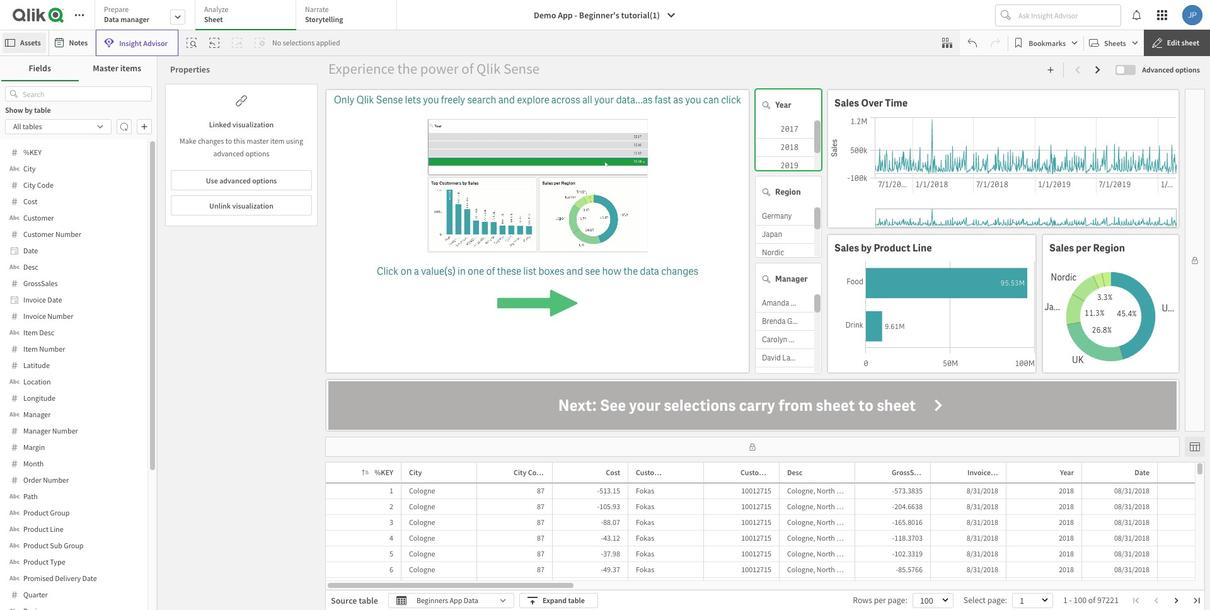 Task type: describe. For each thing, give the bounding box(es) containing it.
quarter
[[23, 590, 48, 599]]

0 horizontal spatial grosssales button
[[6, 276, 142, 291]]

insight
[[119, 38, 142, 48]]

list
[[523, 265, 537, 278]]

0 horizontal spatial cost
[[23, 197, 37, 206]]

north for -118.3703
[[817, 533, 835, 543]]

item for item number
[[23, 344, 38, 354]]

quarter button
[[6, 587, 142, 603]]

demo
[[534, 9, 556, 21]]

on
[[401, 265, 412, 278]]

0 vertical spatial group
[[50, 508, 70, 518]]

demo app - beginner's tutorial(1)
[[534, 9, 660, 21]]

germany optional. 1 of 7 row
[[756, 207, 814, 226]]

- for -118.3703
[[892, 533, 895, 543]]

to inside make changes to this master item using advanced options
[[226, 136, 232, 146]]

2019
[[780, 161, 799, 171]]

experience
[[328, 59, 395, 78]]

halmon
[[789, 335, 815, 345]]

- for -573.3835
[[892, 486, 895, 495]]

-49.37
[[601, 565, 620, 574]]

product sub group
[[23, 541, 83, 550]]

desc inside button
[[39, 328, 54, 337]]

1 vertical spatial %key button
[[358, 465, 398, 480]]

brenda gibson
[[762, 316, 811, 327]]

year button
[[1044, 465, 1079, 480]]

4
[[390, 533, 393, 543]]

promised
[[23, 574, 54, 583]]

0 horizontal spatial sense
[[376, 93, 403, 107]]

0 horizontal spatial city code
[[23, 180, 53, 190]]

path
[[23, 492, 38, 501]]

create new sheet image
[[1047, 66, 1055, 74]]

desc inside showing 101 rows and 40 columns. use arrow keys to navigate in table cells and tab to move to pagination controls. for the full range of keyboard navigation, see the documentation. element
[[787, 468, 803, 477]]

laychak
[[782, 353, 810, 363]]

118.3703
[[895, 533, 923, 543]]

10012715 for -105.93
[[741, 502, 772, 511]]

linked
[[209, 120, 231, 129]]

all
[[13, 122, 21, 131]]

north for -204.6638
[[817, 502, 835, 511]]

number for item number 'button'
[[39, 344, 65, 354]]

month button
[[6, 456, 142, 471]]

time
[[885, 96, 908, 110]]

options inside button
[[252, 176, 277, 185]]

cologne for 1
[[409, 486, 435, 495]]

westphalia, for -118.3703
[[857, 533, 894, 543]]

1 page from the left
[[888, 595, 905, 606]]

-204.6638
[[892, 502, 923, 511]]

10012715 for -49.37
[[741, 565, 772, 574]]

see
[[585, 265, 600, 278]]

0 horizontal spatial desc
[[23, 262, 38, 272]]

0 horizontal spatial year
[[775, 99, 791, 110]]

0 horizontal spatial invoice date button
[[6, 292, 142, 308]]

0 vertical spatial customer number button
[[6, 227, 142, 242]]

city code inside showing 101 rows and 40 columns. use arrow keys to navigate in table cells and tab to move to pagination controls. for the full range of keyboard navigation, see the documentation. element
[[514, 468, 545, 477]]

0 horizontal spatial sheet
[[816, 395, 855, 416]]

204.6638
[[895, 502, 923, 511]]

margin button
[[6, 440, 142, 455]]

%key inside showing 101 rows and 40 columns. use arrow keys to navigate in table cells and tab to move to pagination controls. for the full range of keyboard navigation, see the documentation. element
[[375, 468, 393, 477]]

- for -43.12
[[601, 533, 603, 543]]

Search text field
[[23, 88, 152, 99]]

105.93
[[600, 502, 620, 511]]

0 horizontal spatial code
[[37, 180, 53, 190]]

david laychak
[[762, 353, 810, 363]]

2018 for -165.8016
[[1059, 518, 1074, 527]]

08/31/2018 for 165.8016
[[1114, 518, 1150, 527]]

selections inside button
[[664, 395, 736, 416]]

573.3835
[[895, 486, 923, 495]]

brenda gibson optional. 2 of 19 row
[[756, 313, 814, 331]]

item for item desc
[[23, 328, 38, 337]]

only
[[334, 93, 354, 107]]

0 vertical spatial %key button
[[6, 145, 142, 160]]

fokas for -49.37
[[636, 565, 654, 574]]

sense inside experience the power of qlik sense button
[[504, 59, 540, 78]]

cologne, for -165.8016
[[787, 518, 815, 527]]

value(s)
[[421, 265, 456, 278]]

-573.3835
[[892, 486, 923, 495]]

arrow right image
[[931, 398, 947, 414]]

manager number button
[[6, 424, 142, 439]]

advanced options
[[1142, 65, 1200, 74]]

path button
[[6, 489, 142, 504]]

8/31/2018 for -204.6638
[[967, 502, 998, 511]]

go to the next page image
[[1173, 597, 1181, 604]]

dennis
[[762, 371, 785, 381]]

8/31/2018 for -102.3319
[[967, 549, 998, 558]]

westphalia, for -165.8016
[[857, 518, 894, 527]]

product line button
[[6, 522, 142, 537]]

0 horizontal spatial your
[[594, 93, 614, 107]]

step back image
[[209, 38, 219, 48]]

over
[[861, 96, 883, 110]]

explore
[[517, 93, 549, 107]]

options inside make changes to this master item using advanced options
[[245, 149, 269, 158]]

next: see your selections carry from sheet to sheet
[[559, 395, 916, 416]]

invoice date inside showing 101 rows and 40 columns. use arrow keys to navigate in table cells and tab to move to pagination controls. for the full range of keyboard navigation, see the documentation. element
[[968, 468, 1007, 477]]

select page :
[[964, 595, 1007, 606]]

freely
[[441, 93, 465, 107]]

in
[[458, 265, 466, 278]]

- for -102.3319
[[892, 549, 895, 558]]

2018 for -204.6638
[[1059, 502, 1074, 511]]

visualization for linked visualization
[[233, 120, 274, 129]]

rhine- for -85.5766
[[837, 565, 857, 574]]

only qlik sense lets you freely search and explore across all your data...as fast as you can click
[[334, 93, 741, 107]]

experience the power of qlik sense
[[328, 59, 540, 78]]

make changes to this master item using advanced options
[[180, 136, 303, 158]]

linked visualization element
[[171, 115, 312, 135]]

longitude
[[23, 393, 55, 403]]

2 vertical spatial manager
[[23, 426, 51, 436]]

2018 for -573.3835
[[1059, 486, 1074, 495]]

go to the last page image
[[1193, 597, 1201, 604]]

product type button
[[6, 555, 142, 570]]

sub
[[50, 541, 62, 550]]

1 vertical spatial group
[[64, 541, 83, 550]]

cologne, for -85.5766
[[787, 565, 815, 574]]

hide source table viewer image
[[1190, 442, 1200, 452]]

87 for -49.37
[[537, 565, 545, 574]]

de for 102.3319
[[896, 549, 904, 558]]

fokas for -37.98
[[636, 549, 654, 558]]

westphalia, for -102.3319
[[857, 549, 894, 558]]

linked visualization
[[209, 120, 274, 129]]

amanda honda
[[762, 298, 813, 308]]

1 horizontal spatial of
[[486, 265, 495, 278]]

-165.8016
[[892, 518, 923, 527]]

to inside button
[[858, 395, 874, 416]]

product type
[[23, 557, 65, 567]]

data inside 'prepare data manager'
[[104, 14, 119, 24]]

0 horizontal spatial cost button
[[6, 194, 142, 209]]

cologne, for -573.3835
[[787, 486, 815, 495]]

edit
[[1167, 38, 1180, 47]]

1 horizontal spatial invoice date button
[[951, 465, 1007, 480]]

how
[[602, 265, 622, 278]]

insight advisor button
[[96, 30, 178, 56]]

master
[[93, 63, 118, 74]]

click
[[721, 93, 741, 107]]

the inside experience the power of qlik sense button
[[397, 59, 417, 78]]

0 horizontal spatial city button
[[6, 161, 142, 176]]

use advanced options button
[[171, 170, 312, 190]]

- for -513.15
[[597, 486, 600, 495]]

select
[[964, 595, 986, 606]]

table for expand table
[[568, 596, 585, 605]]

0 vertical spatial invoice
[[23, 295, 46, 304]]

87 for -88.07
[[537, 518, 545, 527]]

honda
[[791, 298, 813, 308]]

de for 573.3835
[[896, 486, 904, 495]]

invoice number button
[[6, 309, 142, 324]]

search
[[467, 93, 496, 107]]

cologne, north rhine-westphalia, de for -165.8016
[[787, 518, 904, 527]]

cologne for 2
[[409, 502, 435, 511]]

0 vertical spatial region
[[775, 186, 801, 197]]

0 vertical spatial manager
[[775, 273, 808, 284]]

cologne for 3
[[409, 518, 435, 527]]

-88.07
[[601, 518, 620, 527]]

08/31/2018 for 204.6638
[[1114, 502, 1150, 511]]

08/31/2018 for 573.3835
[[1114, 486, 1150, 495]]

2018 for -118.3703
[[1059, 533, 1074, 543]]

lets
[[405, 93, 421, 107]]

sales for sales over time
[[834, 96, 859, 110]]

notes button
[[51, 33, 93, 53]]

product for product type
[[23, 557, 48, 567]]

8/31/2018 for -85.5766
[[967, 565, 998, 574]]

source table
[[331, 595, 378, 606]]

cologne, north rhine-westphalia, de for -573.3835
[[787, 486, 904, 495]]

go to the first page image
[[1133, 597, 1140, 604]]

edit sheet
[[1167, 38, 1200, 47]]

bookmarks
[[1029, 38, 1066, 48]]

tab list containing fields
[[1, 56, 156, 81]]

fokas for -88.07
[[636, 518, 654, 527]]

de for 118.3703
[[896, 533, 904, 543]]

beginners
[[417, 596, 448, 605]]

customer button inside showing 101 rows and 40 columns. use arrow keys to navigate in table cells and tab to move to pagination controls. for the full range of keyboard navigation, see the documentation. element
[[631, 465, 683, 480]]

2019 optional. 3 of 5 row
[[756, 157, 814, 175]]

cologne, for -204.6638
[[787, 502, 815, 511]]

rows
[[853, 595, 872, 606]]

0 horizontal spatial selections
[[283, 38, 315, 47]]

1 horizontal spatial cost button
[[590, 465, 625, 480]]

fields button
[[1, 56, 78, 81]]

boxes
[[539, 265, 565, 278]]

order
[[23, 475, 41, 485]]

- for -105.93
[[597, 502, 600, 511]]

fokas for -43.12
[[636, 533, 654, 543]]

invoice inside showing 101 rows and 40 columns. use arrow keys to navigate in table cells and tab to move to pagination controls. for the full range of keyboard navigation, see the documentation. element
[[968, 468, 991, 477]]

rhine- for -102.3319
[[837, 549, 857, 558]]

cologne for 5
[[409, 549, 435, 558]]

2
[[390, 502, 393, 511]]

1 vertical spatial qlik
[[356, 93, 374, 107]]

next sheet: product details image
[[1093, 65, 1103, 75]]

north for -102.3319
[[817, 549, 835, 558]]

37.98
[[603, 549, 620, 558]]

cologne, north rhine-westphalia, de for -118.3703
[[787, 533, 904, 543]]

1 you from the left
[[423, 93, 439, 107]]

make
[[180, 136, 196, 146]]

make changes to this master item using advanced options element
[[171, 135, 312, 160]]

nordic optional. 3 of 7 row
[[756, 244, 814, 262]]

0 vertical spatial line
[[913, 241, 932, 255]]

1 for 1
[[390, 486, 393, 495]]

manager
[[121, 14, 149, 24]]

product for product line
[[23, 524, 48, 534]]

0 horizontal spatial and
[[498, 93, 515, 107]]

grosssales inside showing 101 rows and 40 columns. use arrow keys to navigate in table cells and tab to move to pagination controls. for the full range of keyboard navigation, see the documentation. element
[[892, 468, 927, 477]]

number for invoice number button
[[47, 311, 73, 321]]

item desc button
[[6, 325, 142, 340]]

1 horizontal spatial region
[[1093, 241, 1125, 255]]

next: see your selections carry from sheet to sheet application
[[0, 0, 1210, 610]]

0 horizontal spatial invoice date
[[23, 295, 62, 304]]

102.3319
[[895, 549, 923, 558]]

sheet
[[204, 14, 223, 24]]

1 horizontal spatial date button
[[1118, 465, 1155, 480]]

advanced inside button
[[219, 176, 251, 185]]

2 : from the left
[[1005, 595, 1007, 606]]

use advanced options
[[206, 176, 277, 185]]

rhine- for -118.3703
[[837, 533, 857, 543]]



Task type: locate. For each thing, give the bounding box(es) containing it.
city code button
[[6, 178, 142, 193], [497, 465, 550, 480]]

1 cologne, north rhine-westphalia, de from the top
[[787, 486, 904, 495]]

1 westphalia, from the top
[[857, 486, 894, 495]]

0 horizontal spatial %key
[[23, 147, 42, 157]]

1 vertical spatial to
[[858, 395, 874, 416]]

product down product line
[[23, 541, 48, 550]]

1 horizontal spatial the
[[624, 265, 638, 278]]

app right beginners
[[450, 596, 462, 605]]

item inside item number 'button'
[[23, 344, 38, 354]]

per for sales
[[1076, 241, 1091, 255]]

- for -204.6638
[[892, 502, 895, 511]]

demo app - beginner's tutorial(1) button
[[526, 5, 684, 25]]

0 vertical spatial options
[[1176, 65, 1200, 74]]

fokas for -513.15
[[636, 486, 654, 495]]

1 vertical spatial city code
[[514, 468, 545, 477]]

2018 for -102.3319
[[1059, 549, 1074, 558]]

order number
[[23, 475, 69, 485]]

2 cologne, from the top
[[787, 502, 815, 511]]

click
[[377, 265, 399, 278]]

fokas right 513.15
[[636, 486, 654, 495]]

qlik inside button
[[477, 59, 501, 78]]

de for 85.5766
[[896, 565, 904, 574]]

data right beginners
[[464, 596, 478, 605]]

fokas right 49.37
[[636, 565, 654, 574]]

2 horizontal spatial desc
[[787, 468, 803, 477]]

1 vertical spatial changes
[[661, 265, 699, 278]]

visualization inside unlink visualization button
[[232, 201, 273, 210]]

code inside showing 101 rows and 40 columns. use arrow keys to navigate in table cells and tab to move to pagination controls. for the full range of keyboard navigation, see the documentation. element
[[528, 468, 545, 477]]

fokas right 43.12
[[636, 533, 654, 543]]

1 vertical spatial date button
[[1118, 465, 1155, 480]]

as
[[673, 93, 683, 107]]

1 horizontal spatial customer button
[[631, 465, 683, 480]]

tab list containing prepare
[[95, 0, 402, 32]]

4 fokas from the top
[[636, 533, 654, 543]]

1 horizontal spatial data
[[464, 596, 478, 605]]

manager down longitude
[[23, 410, 51, 419]]

2 north from the top
[[817, 502, 835, 511]]

1 horizontal spatial qlik
[[477, 59, 501, 78]]

1 left 100 on the bottom of the page
[[1063, 595, 1068, 606]]

2 de from the top
[[896, 502, 904, 511]]

%key up the "2"
[[375, 468, 393, 477]]

johnson
[[787, 371, 816, 381]]

10012715 for -43.12
[[741, 533, 772, 543]]

2 visualization from the top
[[232, 201, 273, 210]]

the
[[397, 59, 417, 78], [624, 265, 638, 278]]

table right source
[[359, 595, 378, 606]]

de for 204.6638
[[896, 502, 904, 511]]

carolyn halmon optional. 3 of 19 row
[[756, 331, 815, 349]]

westphalia, left the 165.8016
[[857, 518, 894, 527]]

6 de from the top
[[896, 565, 904, 574]]

page
[[888, 595, 905, 606], [988, 595, 1005, 606]]

87 for -37.98
[[537, 549, 545, 558]]

product up promised
[[23, 557, 48, 567]]

10012715 for -37.98
[[741, 549, 772, 558]]

tab list down notes
[[1, 56, 156, 81]]

1 : from the left
[[905, 595, 908, 606]]

items
[[120, 63, 141, 74]]

1 rhine- from the top
[[837, 486, 857, 495]]

0 horizontal spatial date button
[[6, 243, 142, 258]]

3 fokas from the top
[[636, 518, 654, 527]]

cologne, north rhine-westphalia, de for -102.3319
[[787, 549, 904, 558]]

line right "by"
[[913, 241, 932, 255]]

Ask Insight Advisor text field
[[1016, 5, 1121, 25]]

line up sub
[[50, 524, 63, 534]]

1 horizontal spatial changes
[[661, 265, 699, 278]]

1 horizontal spatial per
[[1076, 241, 1091, 255]]

1 cologne, from the top
[[787, 486, 815, 495]]

1 vertical spatial customer number button
[[724, 465, 800, 480]]

by
[[861, 241, 872, 255]]

westphalia, for -204.6638
[[857, 502, 894, 511]]

product for product sub group
[[23, 541, 48, 550]]

sheet right edit
[[1182, 38, 1200, 47]]

0 horizontal spatial desc button
[[6, 260, 142, 275]]

0 horizontal spatial per
[[874, 595, 886, 606]]

beginner's
[[579, 9, 619, 21]]

table for source table
[[359, 595, 378, 606]]

customer number button
[[6, 227, 142, 242], [724, 465, 800, 480]]

westphalia, up rows per page :
[[857, 565, 894, 574]]

region
[[775, 186, 801, 197], [1093, 241, 1125, 255]]

1 vertical spatial your
[[629, 395, 661, 416]]

this
[[234, 136, 245, 146]]

product down path at left
[[23, 508, 48, 518]]

options down master
[[245, 149, 269, 158]]

code
[[37, 180, 53, 190], [528, 468, 545, 477]]

customer number
[[23, 229, 81, 239], [741, 468, 800, 477]]

08/31/2018 for 85.5766
[[1114, 565, 1150, 574]]

5 87 from the top
[[537, 549, 545, 558]]

0 horizontal spatial page
[[888, 595, 905, 606]]

0 vertical spatial date button
[[6, 243, 142, 258]]

-43.12
[[601, 533, 620, 543]]

rhine- for -204.6638
[[837, 502, 857, 511]]

go to the previous page image
[[1153, 597, 1160, 604]]

2 fokas from the top
[[636, 502, 654, 511]]

0 vertical spatial visualization
[[233, 120, 274, 129]]

- up -102.3319
[[892, 533, 895, 543]]

1 vertical spatial code
[[528, 468, 545, 477]]

master items button
[[78, 56, 156, 81]]

- left 100 on the bottom of the page
[[1069, 595, 1072, 606]]

6 cologne, from the top
[[787, 565, 815, 574]]

-105.93
[[597, 502, 620, 511]]

visualization up master
[[233, 120, 274, 129]]

and right search
[[498, 93, 515, 107]]

your inside next: see your selections carry from sheet to sheet button
[[629, 395, 661, 416]]

sheet right "from"
[[816, 395, 855, 416]]

%key button up the "2"
[[358, 465, 398, 480]]

grosssales up the invoice number
[[23, 279, 58, 288]]

tab list
[[95, 0, 402, 32], [1, 56, 156, 81]]

3 north from the top
[[817, 518, 835, 527]]

grosssales button
[[6, 276, 142, 291], [876, 465, 928, 480]]

1 vertical spatial click to unlock sheet layout image
[[749, 443, 756, 451]]

2 you from the left
[[685, 93, 701, 107]]

10012715 for -88.07
[[741, 518, 772, 527]]

next: see your selections carry from sheet to sheet button
[[328, 381, 1177, 430]]

4 10012715 from the top
[[741, 533, 772, 543]]

1 horizontal spatial customer number
[[741, 468, 800, 477]]

1 horizontal spatial :
[[1005, 595, 1007, 606]]

per
[[1076, 241, 1091, 255], [874, 595, 886, 606]]

1 vertical spatial %key
[[375, 468, 393, 477]]

-37.98
[[601, 549, 620, 558]]

5 08/31/2018 from the top
[[1114, 549, 1150, 558]]

sheet inside edit sheet button
[[1182, 38, 1200, 47]]

0 horizontal spatial table
[[359, 595, 378, 606]]

product for product group
[[23, 508, 48, 518]]

85.5766
[[898, 565, 923, 574]]

westphalia, left 118.3703
[[857, 533, 894, 543]]

the up lets
[[397, 59, 417, 78]]

can
[[703, 93, 719, 107]]

north for -573.3835
[[817, 486, 835, 495]]

4 08/31/2018 from the top
[[1114, 533, 1150, 543]]

north for -85.5766
[[817, 565, 835, 574]]

selections left the carry
[[664, 395, 736, 416]]

table inside button
[[568, 596, 585, 605]]

fokas right 105.93
[[636, 502, 654, 511]]

power
[[420, 59, 459, 78]]

tab list up the no
[[95, 0, 402, 32]]

4 87 from the top
[[537, 533, 545, 543]]

desc button
[[6, 260, 142, 275], [782, 465, 819, 480]]

3 cologne from the top
[[409, 518, 435, 527]]

8/31/2018 for -118.3703
[[967, 533, 998, 543]]

6 cologne from the top
[[409, 565, 435, 574]]

item inside button
[[23, 328, 38, 337]]

- down the "-204.6638"
[[892, 518, 895, 527]]

0 vertical spatial to
[[226, 136, 232, 146]]

rhine- for -165.8016
[[837, 518, 857, 527]]

longitude button
[[6, 391, 142, 406]]

:
[[905, 595, 908, 606], [1005, 595, 1007, 606]]

2 8/31/2018 from the top
[[967, 502, 998, 511]]

invoice inside button
[[23, 311, 46, 321]]

de down the "-204.6638"
[[896, 518, 904, 527]]

source
[[331, 595, 357, 606]]

0 vertical spatial grosssales button
[[6, 276, 142, 291]]

no
[[272, 38, 281, 47]]

qlik up search
[[477, 59, 501, 78]]

4 westphalia, from the top
[[857, 533, 894, 543]]

8/31/2018 for -165.8016
[[967, 518, 998, 527]]

6 rhine- from the top
[[837, 565, 857, 574]]

- for -165.8016
[[892, 518, 895, 527]]

fokas right 37.98
[[636, 549, 654, 558]]

item up latitude
[[23, 344, 38, 354]]

5 de from the top
[[896, 549, 904, 558]]

2 vertical spatial desc
[[787, 468, 803, 477]]

changes down linked
[[198, 136, 224, 146]]

0 vertical spatial desc
[[23, 262, 38, 272]]

87 for -43.12
[[537, 533, 545, 543]]

sheets
[[1104, 38, 1126, 48]]

number for 'order number' button
[[43, 475, 69, 485]]

4 de from the top
[[896, 533, 904, 543]]

advanced inside make changes to this master item using advanced options
[[213, 149, 244, 158]]

1 vertical spatial app
[[450, 596, 462, 605]]

- down -102.3319
[[896, 565, 898, 574]]

data inside popup button
[[464, 596, 478, 605]]

49.37
[[603, 565, 620, 574]]

0 vertical spatial year
[[775, 99, 791, 110]]

de for 165.8016
[[896, 518, 904, 527]]

0 vertical spatial city code button
[[6, 178, 142, 193]]

fokas for -105.93
[[636, 502, 654, 511]]

options up unlink visualization button
[[252, 176, 277, 185]]

- left beginner's
[[575, 9, 577, 21]]

1 vertical spatial per
[[874, 595, 886, 606]]

and left see
[[567, 265, 583, 278]]

experience the power of qlik sense button
[[325, 59, 543, 79]]

manager up the amanda honda
[[775, 273, 808, 284]]

beginners app data
[[417, 596, 478, 605]]

cologne, north rhine-westphalia, de for -85.5766
[[787, 565, 904, 574]]

to
[[226, 136, 232, 146], [858, 395, 874, 416]]

3 westphalia, from the top
[[857, 518, 894, 527]]

1 horizontal spatial click to unlock sheet layout image
[[1191, 257, 1199, 264]]

grosssales button up invoice number button
[[6, 276, 142, 291]]

0 horizontal spatial customer number button
[[6, 227, 142, 242]]

customer button
[[6, 211, 142, 226], [631, 465, 683, 480]]

of right power
[[462, 59, 474, 78]]

5 fokas from the top
[[636, 549, 654, 558]]

north
[[817, 486, 835, 495], [817, 502, 835, 511], [817, 518, 835, 527], [817, 533, 835, 543], [817, 549, 835, 558], [817, 565, 835, 574]]

4 cologne, north rhine-westphalia, de from the top
[[787, 533, 904, 543]]

westphalia, for -85.5766
[[857, 565, 894, 574]]

10012715 for -513.15
[[741, 486, 772, 495]]

2 08/31/2018 from the top
[[1114, 502, 1150, 511]]

1 10012715 from the top
[[741, 486, 772, 495]]

43.12
[[603, 533, 620, 543]]

item up item number
[[23, 328, 38, 337]]

de down -118.3703
[[896, 549, 904, 558]]

2018 inside row
[[780, 142, 799, 153]]

%key button down all tables "dropdown button"
[[6, 145, 142, 160]]

2 cologne from the top
[[409, 502, 435, 511]]

: down -85.5766
[[905, 595, 908, 606]]

manager up margin
[[23, 426, 51, 436]]

david laychak optional. 4 of 19 row
[[756, 349, 814, 367]]

6 cologne, north rhine-westphalia, de from the top
[[787, 565, 904, 574]]

sense up explore
[[504, 59, 540, 78]]

desc
[[23, 262, 38, 272], [39, 328, 54, 337], [787, 468, 803, 477]]

de up -102.3319
[[896, 533, 904, 543]]

97221
[[1097, 595, 1119, 606]]

2018 optional. 2 of 5 row
[[756, 139, 814, 157]]

order number button
[[6, 473, 142, 488]]

0 horizontal spatial click to unlock sheet layout image
[[749, 443, 756, 451]]

6 fokas from the top
[[636, 565, 654, 574]]

0 horizontal spatial customer button
[[6, 211, 142, 226]]

6 8/31/2018 from the top
[[967, 565, 998, 574]]

2 page from the left
[[988, 595, 1005, 606]]

0 vertical spatial qlik
[[477, 59, 501, 78]]

product group button
[[6, 506, 142, 521]]

1 vertical spatial cost
[[606, 468, 620, 477]]

0 horizontal spatial to
[[226, 136, 232, 146]]

5 8/31/2018 from the top
[[967, 549, 998, 558]]

1 vertical spatial manager
[[23, 410, 51, 419]]

0 horizontal spatial of
[[462, 59, 474, 78]]

data down prepare
[[104, 14, 119, 24]]

these
[[497, 265, 521, 278]]

app inside popup button
[[450, 596, 462, 605]]

2017 optional. 1 of 5 row
[[756, 120, 814, 139]]

you right lets
[[423, 93, 439, 107]]

qlik right only
[[356, 93, 374, 107]]

4 cologne, from the top
[[787, 533, 815, 543]]

- for -37.98
[[601, 549, 603, 558]]

dennis johnson optional. 5 of 19 row
[[756, 367, 816, 386]]

0 vertical spatial invoice date button
[[6, 292, 142, 308]]

1 horizontal spatial invoice date
[[968, 468, 1007, 477]]

cologne for 6
[[409, 565, 435, 574]]

08/31/2018 for 118.3703
[[1114, 533, 1150, 543]]

5 10012715 from the top
[[741, 549, 772, 558]]

cost inside showing 101 rows and 40 columns. use arrow keys to navigate in table cells and tab to move to pagination controls. for the full range of keyboard navigation, see the documentation. element
[[606, 468, 620, 477]]

1 horizontal spatial grosssales
[[892, 468, 927, 477]]

app inside button
[[558, 9, 573, 21]]

6 westphalia, from the top
[[857, 565, 894, 574]]

westphalia, left 204.6638
[[857, 502, 894, 511]]

2 10012715 from the top
[[741, 502, 772, 511]]

year inside button
[[1060, 468, 1074, 477]]

sheets button
[[1087, 33, 1141, 53]]

08/31/2018 for 102.3319
[[1114, 549, 1150, 558]]

0 vertical spatial click to unlock sheet layout image
[[1191, 257, 1199, 264]]

0 vertical spatial code
[[37, 180, 53, 190]]

amanda honda optional. 1 of 19 row
[[756, 294, 814, 313]]

0 vertical spatial advanced
[[213, 149, 244, 158]]

changes right data
[[661, 265, 699, 278]]

app for beginners
[[450, 596, 462, 605]]

1 item from the top
[[23, 328, 38, 337]]

sense left lets
[[376, 93, 403, 107]]

0 horizontal spatial :
[[905, 595, 908, 606]]

- up -37.98
[[601, 533, 603, 543]]

1 vertical spatial advanced
[[219, 176, 251, 185]]

number inside showing 101 rows and 40 columns. use arrow keys to navigate in table cells and tab to move to pagination controls. for the full range of keyboard navigation, see the documentation. element
[[774, 468, 800, 477]]

1 vertical spatial region
[[1093, 241, 1125, 255]]

per for rows
[[874, 595, 886, 606]]

1 horizontal spatial city code button
[[497, 465, 550, 480]]

selections right the no
[[283, 38, 315, 47]]

1 vertical spatial the
[[624, 265, 638, 278]]

5 north from the top
[[817, 549, 835, 558]]

month
[[23, 459, 44, 468]]

- up the "-204.6638"
[[892, 486, 895, 495]]

unlink visualization
[[209, 201, 273, 210]]

page right select
[[988, 595, 1005, 606]]

showing 101 rows and 40 columns. use arrow keys to navigate in table cells and tab to move to pagination controls. for the full range of keyboard navigation, see the documentation. element
[[326, 463, 1210, 610]]

0 horizontal spatial data
[[104, 14, 119, 24]]

fast
[[655, 93, 671, 107]]

2 cologne, north rhine-westphalia, de from the top
[[787, 502, 904, 511]]

sales by product line
[[834, 241, 932, 255]]

1 87 from the top
[[537, 486, 545, 495]]

5 cologne, north rhine-westphalia, de from the top
[[787, 549, 904, 558]]

changes inside make changes to this master item using advanced options
[[198, 136, 224, 146]]

westphalia, left '102.3319'
[[857, 549, 894, 558]]

location
[[23, 377, 51, 386]]

0 vertical spatial grosssales
[[23, 279, 58, 288]]

1 08/31/2018 from the top
[[1114, 486, 1150, 495]]

product line
[[23, 524, 63, 534]]

1 horizontal spatial 1
[[1063, 595, 1068, 606]]

your right all
[[594, 93, 614, 107]]

invoice number
[[23, 311, 73, 321]]

- down -118.3703
[[892, 549, 895, 558]]

3 cologne, from the top
[[787, 518, 815, 527]]

group down the product line button
[[64, 541, 83, 550]]

8/31/2018 for -573.3835
[[967, 486, 998, 495]]

1 vertical spatial customer button
[[631, 465, 683, 480]]

line
[[913, 241, 932, 255], [50, 524, 63, 534]]

0 vertical spatial customer button
[[6, 211, 142, 226]]

customer number inside showing 101 rows and 40 columns. use arrow keys to navigate in table cells and tab to move to pagination controls. for the full range of keyboard navigation, see the documentation. element
[[741, 468, 800, 477]]

you right as
[[685, 93, 701, 107]]

- down -37.98
[[601, 565, 603, 574]]

3 10012715 from the top
[[741, 518, 772, 527]]

product down product group
[[23, 524, 48, 534]]

sheet left 'arrow right' image
[[877, 395, 916, 416]]

number for manager number button
[[52, 426, 78, 436]]

1 for 1 - 100 of 97221
[[1063, 595, 1068, 606]]

product
[[874, 241, 911, 255], [23, 508, 48, 518], [23, 524, 48, 534], [23, 541, 48, 550], [23, 557, 48, 567]]

edit sheet button
[[1144, 30, 1210, 56]]

grosssales up 573.3835 on the right of page
[[892, 468, 927, 477]]

1 fokas from the top
[[636, 486, 654, 495]]

page down -85.5766
[[888, 595, 905, 606]]

3 8/31/2018 from the top
[[967, 518, 998, 527]]

grosssales button inside showing 101 rows and 40 columns. use arrow keys to navigate in table cells and tab to move to pagination controls. for the full range of keyboard navigation, see the documentation. element
[[876, 465, 928, 480]]

87 for -105.93
[[537, 502, 545, 511]]

3 87 from the top
[[537, 518, 545, 527]]

number inside 'button'
[[39, 344, 65, 354]]

david
[[762, 353, 781, 363]]

smart search image
[[187, 38, 197, 48]]

visualization for unlink visualization
[[232, 201, 273, 210]]

- for -88.07
[[601, 518, 603, 527]]

japan optional. 2 of 7 row
[[756, 226, 814, 244]]

westphalia, left 573.3835 on the right of page
[[857, 486, 894, 495]]

james peterson image
[[1183, 5, 1203, 25]]

app for demo
[[558, 9, 573, 21]]

visualization inside linked visualization element
[[233, 120, 274, 129]]

de up the "-204.6638"
[[896, 486, 904, 495]]

insight advisor
[[119, 38, 168, 48]]

click to unlock sheet layout image
[[1191, 257, 1199, 264], [749, 443, 756, 451]]

2017
[[780, 124, 799, 134]]

1 vertical spatial of
[[486, 265, 495, 278]]

of right 100 on the bottom of the page
[[1088, 595, 1096, 606]]

5 rhine- from the top
[[837, 549, 857, 558]]

north for -165.8016
[[817, 518, 835, 527]]

2 horizontal spatial of
[[1088, 595, 1096, 606]]

2 rhine- from the top
[[837, 502, 857, 511]]

applied
[[316, 38, 340, 47]]

de up -165.8016
[[896, 502, 904, 511]]

0 vertical spatial per
[[1076, 241, 1091, 255]]

the right how
[[624, 265, 638, 278]]

1 vertical spatial 1
[[1063, 595, 1068, 606]]

cologne, north rhine-westphalia, de for -204.6638
[[787, 502, 904, 511]]

4 cologne from the top
[[409, 533, 435, 543]]

grosssales button up '-573.3835'
[[876, 465, 928, 480]]

4 8/31/2018 from the top
[[967, 533, 998, 543]]

1 horizontal spatial and
[[567, 265, 583, 278]]

of right one
[[486, 265, 495, 278]]

%key down tables
[[23, 147, 42, 157]]

- inside demo app - beginner's tutorial(1) button
[[575, 9, 577, 21]]

- down -513.15
[[597, 502, 600, 511]]

item desc
[[23, 328, 54, 337]]

sales for sales per region
[[1049, 241, 1074, 255]]

2 item from the top
[[23, 344, 38, 354]]

tutorial(1)
[[621, 9, 660, 21]]

changes
[[198, 136, 224, 146], [661, 265, 699, 278]]

data
[[640, 265, 659, 278]]

0 horizontal spatial grosssales
[[23, 279, 58, 288]]

1 horizontal spatial sheet
[[877, 395, 916, 416]]

1 north from the top
[[817, 486, 835, 495]]

app right the "demo"
[[558, 9, 573, 21]]

group down path button on the left bottom of page
[[50, 508, 70, 518]]

- up -165.8016
[[892, 502, 895, 511]]

87 for -513.15
[[537, 486, 545, 495]]

your right see
[[629, 395, 661, 416]]

across
[[551, 93, 580, 107]]

1 cologne from the top
[[409, 486, 435, 495]]

1 vertical spatial desc button
[[782, 465, 819, 480]]

1 horizontal spatial line
[[913, 241, 932, 255]]

0 vertical spatial cost
[[23, 197, 37, 206]]

- for -85.5766
[[896, 565, 898, 574]]

- for -49.37
[[601, 565, 603, 574]]

undo image
[[968, 38, 978, 48]]

6 10012715 from the top
[[741, 565, 772, 574]]

165.8016
[[895, 518, 923, 527]]

options down the 'edit sheet' at right top
[[1176, 65, 1200, 74]]

5 cologne from the top
[[409, 549, 435, 558]]

6 87 from the top
[[537, 565, 545, 574]]

1 up the "2"
[[390, 486, 393, 495]]

- up -105.93
[[597, 486, 600, 495]]

%key
[[23, 147, 42, 157], [375, 468, 393, 477]]

6 08/31/2018 from the top
[[1114, 565, 1150, 574]]

4 north from the top
[[817, 533, 835, 543]]

table right expand
[[568, 596, 585, 605]]

3 cologne, north rhine-westphalia, de from the top
[[787, 518, 904, 527]]

all tables
[[13, 122, 42, 131]]

master
[[247, 136, 269, 146]]

1 de from the top
[[896, 486, 904, 495]]

-102.3319
[[892, 549, 923, 558]]

westphalia, for -573.3835
[[857, 486, 894, 495]]

1 horizontal spatial city code
[[514, 468, 545, 477]]

advanced right use
[[219, 176, 251, 185]]

of inside button
[[462, 59, 474, 78]]

visualization down use advanced options button
[[232, 201, 273, 210]]

cologne for 4
[[409, 533, 435, 543]]

- down -105.93
[[601, 518, 603, 527]]

sales for sales by product line
[[834, 241, 859, 255]]

1 vertical spatial city code button
[[497, 465, 550, 480]]

selections tool image
[[943, 38, 953, 48]]

88.07
[[603, 518, 620, 527]]

1 horizontal spatial desc
[[39, 328, 54, 337]]

date inside button
[[82, 574, 97, 583]]

expand table button
[[519, 593, 598, 608]]

0 horizontal spatial region
[[775, 186, 801, 197]]

advanced down this
[[213, 149, 244, 158]]

margin
[[23, 442, 45, 452]]

line inside button
[[50, 524, 63, 534]]

de down -102.3319
[[896, 565, 904, 574]]

1 visualization from the top
[[233, 120, 274, 129]]

1 vertical spatial invoice date button
[[951, 465, 1007, 480]]

notes
[[69, 38, 88, 47]]

cologne, for -102.3319
[[787, 549, 815, 558]]

0 vertical spatial your
[[594, 93, 614, 107]]

1 vertical spatial line
[[50, 524, 63, 534]]

0 horizontal spatial city code button
[[6, 178, 142, 193]]

5 cologne, from the top
[[787, 549, 815, 558]]

4 rhine- from the top
[[837, 533, 857, 543]]

japan
[[762, 229, 782, 240]]

2018 for -85.5766
[[1059, 565, 1074, 574]]

prepare data manager
[[104, 4, 149, 24]]

3 de from the top
[[896, 518, 904, 527]]

0 horizontal spatial app
[[450, 596, 462, 605]]

cologne, for -118.3703
[[787, 533, 815, 543]]

0 vertical spatial of
[[462, 59, 474, 78]]

1 vertical spatial tab list
[[1, 56, 156, 81]]

: right select
[[1005, 595, 1007, 606]]

0 vertical spatial selections
[[283, 38, 315, 47]]

of for 1 - 100 of 97221
[[1088, 595, 1096, 606]]

city
[[23, 164, 36, 173], [23, 180, 36, 190], [409, 468, 422, 477], [514, 468, 527, 477]]

product right "by"
[[874, 241, 911, 255]]

1 8/31/2018 from the top
[[967, 486, 998, 495]]

0 vertical spatial customer number
[[23, 229, 81, 239]]

1 horizontal spatial desc button
[[782, 465, 819, 480]]

6 north from the top
[[817, 565, 835, 574]]

5 westphalia, from the top
[[857, 549, 894, 558]]

- down -43.12
[[601, 549, 603, 558]]

1 vertical spatial city button
[[404, 465, 438, 480]]

3 rhine- from the top
[[837, 518, 857, 527]]

dennis johnson
[[762, 371, 816, 381]]

0 vertical spatial sense
[[504, 59, 540, 78]]

8/31/2018
[[967, 486, 998, 495], [967, 502, 998, 511], [967, 518, 998, 527], [967, 533, 998, 543], [967, 549, 998, 558], [967, 565, 998, 574]]

3 08/31/2018 from the top
[[1114, 518, 1150, 527]]

master items
[[93, 63, 141, 74]]

fokas right 88.07
[[636, 518, 654, 527]]

0 horizontal spatial changes
[[198, 136, 224, 146]]

2 87 from the top
[[537, 502, 545, 511]]

2 westphalia, from the top
[[857, 502, 894, 511]]

%key button
[[6, 145, 142, 160], [358, 465, 398, 480]]



Task type: vqa. For each thing, say whether or not it's contained in the screenshot.
142
no



